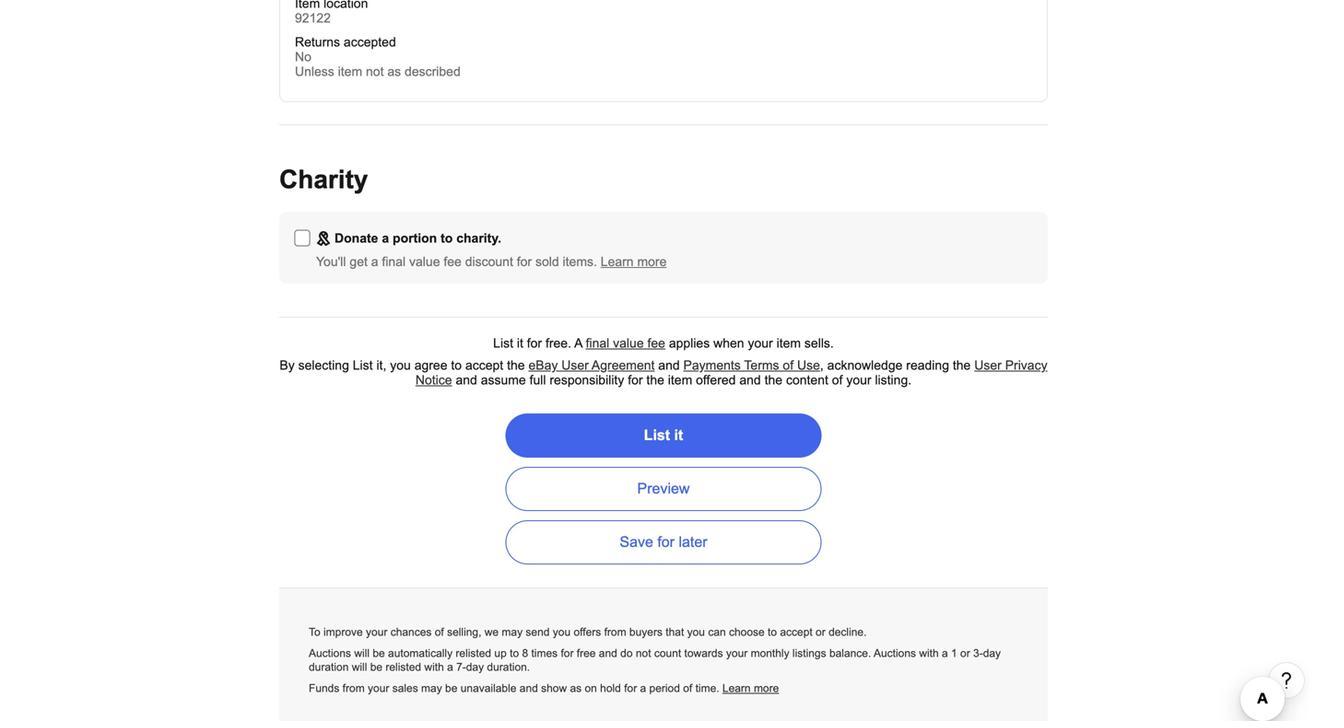 Task type: locate. For each thing, give the bounding box(es) containing it.
1 vertical spatial item
[[777, 336, 801, 351]]

user privacy notice
[[416, 359, 1048, 388]]

2 vertical spatial list
[[644, 427, 670, 444]]

0 horizontal spatial may
[[421, 683, 442, 695]]

day up unavailable
[[466, 661, 484, 674]]

1 vertical spatial not
[[636, 648, 651, 660]]

1 horizontal spatial learn more link
[[723, 683, 779, 695]]

1 horizontal spatial learn
[[723, 683, 751, 695]]

chances
[[391, 626, 432, 639]]

item
[[338, 64, 362, 79], [777, 336, 801, 351], [668, 373, 693, 388]]

with down automatically
[[424, 661, 444, 674]]

7-
[[456, 661, 466, 674]]

1 vertical spatial as
[[570, 683, 582, 695]]

offers
[[574, 626, 601, 639]]

1 horizontal spatial accept
[[780, 626, 813, 639]]

0 horizontal spatial more
[[637, 255, 667, 269]]

discount
[[465, 255, 513, 269]]

save
[[620, 534, 654, 551]]

it
[[517, 336, 524, 351], [674, 427, 683, 444]]

learn right time.
[[723, 683, 751, 695]]

it down and assume full responsibility for the item offered and the content of your listing. at the bottom of page
[[674, 427, 683, 444]]

may right the sales
[[421, 683, 442, 695]]

0 vertical spatial not
[[366, 64, 384, 79]]

1 horizontal spatial as
[[570, 683, 582, 695]]

8
[[522, 648, 528, 660]]

1 horizontal spatial not
[[636, 648, 651, 660]]

and left show
[[520, 683, 538, 695]]

the up the assume
[[507, 359, 525, 373]]

1 vertical spatial value
[[613, 336, 644, 351]]

1 horizontal spatial it
[[674, 427, 683, 444]]

free
[[577, 648, 596, 660]]

0 vertical spatial learn more link
[[601, 255, 667, 269]]

sells.
[[805, 336, 834, 351]]

1 horizontal spatial with
[[919, 648, 939, 660]]

item up use
[[777, 336, 801, 351]]

balance.
[[830, 648, 872, 660]]

as down accepted
[[388, 64, 401, 79]]

will right the duration
[[352, 661, 367, 674]]

2 horizontal spatial item
[[777, 336, 801, 351]]

user left privacy on the right
[[975, 359, 1002, 373]]

final down portion in the top of the page
[[382, 255, 406, 269]]

of right the content
[[832, 373, 843, 388]]

,
[[820, 359, 824, 373]]

learn inside donate a portion to charity. you'll get a final value fee discount for sold items. learn more
[[601, 255, 634, 269]]

the right the reading
[[953, 359, 971, 373]]

0 horizontal spatial as
[[388, 64, 401, 79]]

your down choose
[[726, 648, 748, 660]]

value down portion in the top of the page
[[409, 255, 440, 269]]

as
[[388, 64, 401, 79], [570, 683, 582, 695]]

with left 1
[[919, 648, 939, 660]]

0 vertical spatial be
[[373, 648, 385, 660]]

learn inside to improve your chances of selling, we may send you offers from buyers that you can choose to accept or decline. auctions will be automatically relisted up to 8 times for free and do not count towards your monthly listings balance. auctions with a 1 or 3-day duration will be relisted with a 7-day duration. funds from your sales may be unavailable and show as on hold for a period of time. learn more
[[723, 683, 751, 695]]

to
[[309, 626, 321, 639]]

items.
[[563, 255, 597, 269]]

1 horizontal spatial or
[[961, 648, 971, 660]]

0 vertical spatial relisted
[[456, 648, 491, 660]]

it left "free."
[[517, 336, 524, 351]]

0 vertical spatial list
[[493, 336, 513, 351]]

may
[[502, 626, 523, 639], [421, 683, 442, 695]]

towards
[[685, 648, 723, 660]]

your left the sales
[[368, 683, 389, 695]]

0 horizontal spatial item
[[338, 64, 362, 79]]

0 horizontal spatial fee
[[444, 255, 462, 269]]

your right improve
[[366, 626, 388, 639]]

payments terms of use link
[[684, 359, 820, 373]]

may right we
[[502, 626, 523, 639]]

of left time.
[[683, 683, 693, 695]]

1 horizontal spatial day
[[983, 648, 1001, 660]]

hold
[[600, 683, 621, 695]]

0 vertical spatial accept
[[466, 359, 504, 373]]

you right it,
[[390, 359, 411, 373]]

item down payments
[[668, 373, 693, 388]]

not down accepted
[[366, 64, 384, 79]]

your down acknowledge at the right
[[847, 373, 872, 388]]

1 horizontal spatial from
[[604, 626, 627, 639]]

0 horizontal spatial accept
[[466, 359, 504, 373]]

free.
[[546, 336, 572, 351]]

will down improve
[[354, 648, 370, 660]]

0 vertical spatial final
[[382, 255, 406, 269]]

automatically
[[388, 648, 453, 660]]

2 vertical spatial be
[[445, 683, 458, 695]]

list inside button
[[644, 427, 670, 444]]

1 vertical spatial may
[[421, 683, 442, 695]]

learn more link
[[601, 255, 667, 269], [723, 683, 779, 695]]

0 vertical spatial it
[[517, 336, 524, 351]]

acknowledge
[[828, 359, 903, 373]]

user
[[562, 359, 589, 373], [975, 359, 1002, 373]]

fee left applies
[[648, 336, 666, 351]]

more right items.
[[637, 255, 667, 269]]

fee down charity.
[[444, 255, 462, 269]]

it for list it
[[674, 427, 683, 444]]

0 horizontal spatial value
[[409, 255, 440, 269]]

1 horizontal spatial item
[[668, 373, 693, 388]]

1 horizontal spatial auctions
[[874, 648, 916, 660]]

for
[[517, 255, 532, 269], [527, 336, 542, 351], [628, 373, 643, 388], [658, 534, 675, 551], [561, 648, 574, 660], [624, 683, 637, 695]]

to left 8 at the left
[[510, 648, 519, 660]]

not right do
[[636, 648, 651, 660]]

1 vertical spatial from
[[343, 683, 365, 695]]

get
[[350, 255, 368, 269]]

0 vertical spatial day
[[983, 648, 1001, 660]]

do
[[621, 648, 633, 660]]

and up and assume full responsibility for the item offered and the content of your listing. at the bottom of page
[[659, 359, 680, 373]]

learn more link down monthly
[[723, 683, 779, 695]]

for left 'later' on the bottom right
[[658, 534, 675, 551]]

0 vertical spatial more
[[637, 255, 667, 269]]

0 vertical spatial as
[[388, 64, 401, 79]]

2 horizontal spatial you
[[687, 626, 705, 639]]

1 horizontal spatial you
[[553, 626, 571, 639]]

0 horizontal spatial learn
[[601, 255, 634, 269]]

be right the duration
[[370, 661, 383, 674]]

final right the "a"
[[586, 336, 610, 351]]

portion
[[393, 231, 437, 246]]

from up do
[[604, 626, 627, 639]]

auctions up the duration
[[309, 648, 351, 660]]

1 horizontal spatial user
[[975, 359, 1002, 373]]

1 horizontal spatial relisted
[[456, 648, 491, 660]]

1 vertical spatial fee
[[648, 336, 666, 351]]

1 vertical spatial learn more link
[[723, 683, 779, 695]]

1 vertical spatial with
[[424, 661, 444, 674]]

for right hold
[[624, 683, 637, 695]]

it inside button
[[674, 427, 683, 444]]

and left do
[[599, 648, 618, 660]]

times
[[531, 648, 558, 660]]

by
[[280, 359, 295, 373]]

relisted up the sales
[[386, 661, 421, 674]]

0 vertical spatial from
[[604, 626, 627, 639]]

value
[[409, 255, 440, 269], [613, 336, 644, 351]]

1 vertical spatial it
[[674, 427, 683, 444]]

0 horizontal spatial not
[[366, 64, 384, 79]]

a right donate
[[382, 231, 389, 246]]

monthly
[[751, 648, 790, 660]]

you
[[390, 359, 411, 373], [553, 626, 571, 639], [687, 626, 705, 639]]

or up listings
[[816, 626, 826, 639]]

0 horizontal spatial relisted
[[386, 661, 421, 674]]

list up the assume
[[493, 336, 513, 351]]

auctions right "balance."
[[874, 648, 916, 660]]

item down accepted
[[338, 64, 362, 79]]

send
[[526, 626, 550, 639]]

list for list it
[[644, 427, 670, 444]]

later
[[679, 534, 708, 551]]

0 horizontal spatial list
[[353, 359, 373, 373]]

0 vertical spatial value
[[409, 255, 440, 269]]

0 vertical spatial item
[[338, 64, 362, 79]]

as left on
[[570, 683, 582, 695]]

1 vertical spatial day
[[466, 661, 484, 674]]

you left the can
[[687, 626, 705, 639]]

accept up the assume
[[466, 359, 504, 373]]

or right 1
[[961, 648, 971, 660]]

learn more link right items.
[[601, 255, 667, 269]]

final inside donate a portion to charity. you'll get a final value fee discount for sold items. learn more
[[382, 255, 406, 269]]

day right 1
[[983, 648, 1001, 660]]

0 vertical spatial learn
[[601, 255, 634, 269]]

1 horizontal spatial more
[[754, 683, 779, 695]]

a left period
[[640, 683, 646, 695]]

0 horizontal spatial it
[[517, 336, 524, 351]]

2 auctions from the left
[[874, 648, 916, 660]]

to right portion in the top of the page
[[441, 231, 453, 246]]

0 horizontal spatial user
[[562, 359, 589, 373]]

agree
[[415, 359, 448, 373]]

0 horizontal spatial final
[[382, 255, 406, 269]]

will
[[354, 648, 370, 660], [352, 661, 367, 674]]

more inside to improve your chances of selling, we may send you offers from buyers that you can choose to accept or decline. auctions will be automatically relisted up to 8 times for free and do not count towards your monthly listings balance. auctions with a 1 or 3-day duration will be relisted with a 7-day duration. funds from your sales may be unavailable and show as on hold for a period of time. learn more
[[754, 683, 779, 695]]

list up preview
[[644, 427, 670, 444]]

for left sold
[[517, 255, 532, 269]]

0 vertical spatial fee
[[444, 255, 462, 269]]

to right 'agree'
[[451, 359, 462, 373]]

from
[[604, 626, 627, 639], [343, 683, 365, 695]]

period
[[650, 683, 680, 695]]

be
[[373, 648, 385, 660], [370, 661, 383, 674], [445, 683, 458, 695]]

user up the responsibility
[[562, 359, 589, 373]]

1 vertical spatial accept
[[780, 626, 813, 639]]

from right funds
[[343, 683, 365, 695]]

a
[[382, 231, 389, 246], [371, 255, 378, 269], [942, 648, 948, 660], [447, 661, 453, 674], [640, 683, 646, 695]]

1 vertical spatial learn
[[723, 683, 751, 695]]

the
[[507, 359, 525, 373], [953, 359, 971, 373], [647, 373, 665, 388], [765, 373, 783, 388]]

not
[[366, 64, 384, 79], [636, 648, 651, 660]]

1 vertical spatial more
[[754, 683, 779, 695]]

0 horizontal spatial learn more link
[[601, 255, 667, 269]]

accept up listings
[[780, 626, 813, 639]]

more
[[637, 255, 667, 269], [754, 683, 779, 695]]

agreement
[[592, 359, 655, 373]]

day
[[983, 648, 1001, 660], [466, 661, 484, 674]]

user inside user privacy notice
[[975, 359, 1002, 373]]

selling,
[[447, 626, 482, 639]]

0 vertical spatial may
[[502, 626, 523, 639]]

ebay
[[529, 359, 558, 373]]

2 user from the left
[[975, 359, 1002, 373]]

be down '7-'
[[445, 683, 458, 695]]

learn right items.
[[601, 255, 634, 269]]

value up by selecting list it, you agree to accept the ebay user agreement and payments terms of use , acknowledge reading the
[[613, 336, 644, 351]]

or
[[816, 626, 826, 639], [961, 648, 971, 660]]

for inside donate a portion to charity. you'll get a final value fee discount for sold items. learn more
[[517, 255, 532, 269]]

be left automatically
[[373, 648, 385, 660]]

fee
[[444, 255, 462, 269], [648, 336, 666, 351]]

list
[[493, 336, 513, 351], [353, 359, 373, 373], [644, 427, 670, 444]]

and right notice
[[456, 373, 477, 388]]

0 horizontal spatial with
[[424, 661, 444, 674]]

0 horizontal spatial auctions
[[309, 648, 351, 660]]

2 horizontal spatial list
[[644, 427, 670, 444]]

1 vertical spatial will
[[352, 661, 367, 674]]

accept
[[466, 359, 504, 373], [780, 626, 813, 639]]

relisted up '7-'
[[456, 648, 491, 660]]

2 vertical spatial item
[[668, 373, 693, 388]]

on
[[585, 683, 597, 695]]

full
[[530, 373, 546, 388]]

value inside donate a portion to charity. you'll get a final value fee discount for sold items. learn more
[[409, 255, 440, 269]]

1 horizontal spatial may
[[502, 626, 523, 639]]

1 horizontal spatial list
[[493, 336, 513, 351]]

you'll
[[316, 255, 346, 269]]

more down monthly
[[754, 683, 779, 695]]

1 vertical spatial final
[[586, 336, 610, 351]]

0 horizontal spatial or
[[816, 626, 826, 639]]

learn
[[601, 255, 634, 269], [723, 683, 751, 695]]

you right send
[[553, 626, 571, 639]]

use
[[797, 359, 820, 373]]

list left it,
[[353, 359, 373, 373]]

relisted
[[456, 648, 491, 660], [386, 661, 421, 674]]

final
[[382, 255, 406, 269], [586, 336, 610, 351]]

0 vertical spatial or
[[816, 626, 826, 639]]



Task type: vqa. For each thing, say whether or not it's contained in the screenshot.
Visit store "Link"
no



Task type: describe. For each thing, give the bounding box(es) containing it.
1 auctions from the left
[[309, 648, 351, 660]]

count
[[654, 648, 682, 660]]

sales
[[392, 683, 418, 695]]

offered
[[696, 373, 736, 388]]

as inside to improve your chances of selling, we may send you offers from buyers that you can choose to accept or decline. auctions will be automatically relisted up to 8 times for free and do not count towards your monthly listings balance. auctions with a 1 or 3-day duration will be relisted with a 7-day duration. funds from your sales may be unavailable and show as on hold for a period of time. learn more
[[570, 683, 582, 695]]

fee inside donate a portion to charity. you'll get a final value fee discount for sold items. learn more
[[444, 255, 462, 269]]

it,
[[377, 359, 387, 373]]

assume
[[481, 373, 526, 388]]

of left selling,
[[435, 626, 444, 639]]

returns accepted no unless item not as described
[[295, 35, 461, 79]]

reading
[[907, 359, 950, 373]]

can
[[708, 626, 726, 639]]

1 horizontal spatial value
[[613, 336, 644, 351]]

your up terms in the right of the page
[[748, 336, 773, 351]]

applies
[[669, 336, 710, 351]]

buyers
[[630, 626, 663, 639]]

to improve your chances of selling, we may send you offers from buyers that you can choose to accept or decline. auctions will be automatically relisted up to 8 times for free and do not count towards your monthly listings balance. auctions with a 1 or 3-day duration will be relisted with a 7-day duration. funds from your sales may be unavailable and show as on hold for a period of time. learn more
[[309, 626, 1001, 695]]

0 horizontal spatial day
[[466, 661, 484, 674]]

listing.
[[875, 373, 912, 388]]

unless
[[295, 64, 334, 79]]

list it button
[[506, 414, 822, 458]]

content
[[786, 373, 829, 388]]

save for later button
[[506, 521, 822, 565]]

for left free
[[561, 648, 574, 660]]

3-
[[974, 648, 983, 660]]

selecting
[[298, 359, 349, 373]]

show
[[541, 683, 567, 695]]

notice
[[416, 373, 452, 388]]

help, opens dialogs image
[[1278, 672, 1296, 690]]

not inside the returns accepted no unless item not as described
[[366, 64, 384, 79]]

learn more link for funds from your sales may be unavailable and show as on hold for a period of time.
[[723, 683, 779, 695]]

as inside the returns accepted no unless item not as described
[[388, 64, 401, 79]]

payments
[[684, 359, 741, 373]]

1 vertical spatial relisted
[[386, 661, 421, 674]]

funds
[[309, 683, 340, 695]]

0 horizontal spatial you
[[390, 359, 411, 373]]

and down payments terms of use link
[[740, 373, 761, 388]]

not inside to improve your chances of selling, we may send you offers from buyers that you can choose to accept or decline. auctions will be automatically relisted up to 8 times for free and do not count towards your monthly listings balance. auctions with a 1 or 3-day duration will be relisted with a 7-day duration. funds from your sales may be unavailable and show as on hold for a period of time. learn more
[[636, 648, 651, 660]]

ebay user agreement link
[[529, 359, 655, 373]]

a left '7-'
[[447, 661, 453, 674]]

list for list it for free. a final value fee applies when your item sells.
[[493, 336, 513, 351]]

user privacy notice link
[[416, 359, 1048, 388]]

of left use
[[783, 359, 794, 373]]

0 vertical spatial with
[[919, 648, 939, 660]]

1 user from the left
[[562, 359, 589, 373]]

accept inside to improve your chances of selling, we may send you offers from buyers that you can choose to accept or decline. auctions will be automatically relisted up to 8 times for free and do not count towards your monthly listings balance. auctions with a 1 or 3-day duration will be relisted with a 7-day duration. funds from your sales may be unavailable and show as on hold for a period of time. learn more
[[780, 626, 813, 639]]

and assume full responsibility for the item offered and the content of your listing.
[[452, 373, 912, 388]]

for inside save for later button
[[658, 534, 675, 551]]

92122
[[295, 11, 331, 25]]

privacy
[[1006, 359, 1048, 373]]

more inside donate a portion to charity. you'll get a final value fee discount for sold items. learn more
[[637, 255, 667, 269]]

1 vertical spatial be
[[370, 661, 383, 674]]

learn more link for you'll get a final value fee discount for sold items.
[[601, 255, 667, 269]]

by selecting list it, you agree to accept the ebay user agreement and payments terms of use , acknowledge reading the
[[280, 359, 975, 373]]

list it
[[644, 427, 683, 444]]

item inside the returns accepted no unless item not as described
[[338, 64, 362, 79]]

0 vertical spatial will
[[354, 648, 370, 660]]

sold
[[536, 255, 559, 269]]

responsibility
[[550, 373, 624, 388]]

listings
[[793, 648, 827, 660]]

it for list it for free. a final value fee applies when your item sells.
[[517, 336, 524, 351]]

to inside donate a portion to charity. you'll get a final value fee discount for sold items. learn more
[[441, 231, 453, 246]]

we
[[485, 626, 499, 639]]

save for later
[[620, 534, 708, 551]]

described
[[405, 64, 461, 79]]

the down by selecting list it, you agree to accept the ebay user agreement and payments terms of use , acknowledge reading the
[[647, 373, 665, 388]]

a right get
[[371, 255, 378, 269]]

no
[[295, 50, 312, 64]]

0 horizontal spatial from
[[343, 683, 365, 695]]

donate
[[335, 231, 378, 246]]

terms
[[744, 359, 780, 373]]

the down terms in the right of the page
[[765, 373, 783, 388]]

choose
[[729, 626, 765, 639]]

1 horizontal spatial final
[[586, 336, 610, 351]]

accepted
[[344, 35, 396, 49]]

1 vertical spatial or
[[961, 648, 971, 660]]

decline.
[[829, 626, 867, 639]]

unavailable
[[461, 683, 517, 695]]

1 vertical spatial list
[[353, 359, 373, 373]]

final value fee link
[[586, 336, 666, 351]]

for down by selecting list it, you agree to accept the ebay user agreement and payments terms of use , acknowledge reading the
[[628, 373, 643, 388]]

charity.
[[457, 231, 502, 246]]

returns
[[295, 35, 340, 49]]

up
[[495, 648, 507, 660]]

for up ebay
[[527, 336, 542, 351]]

preview
[[638, 481, 690, 498]]

a
[[574, 336, 582, 351]]

1 horizontal spatial fee
[[648, 336, 666, 351]]

donate a portion to charity. you'll get a final value fee discount for sold items. learn more
[[316, 231, 667, 269]]

a left 1
[[942, 648, 948, 660]]

improve
[[324, 626, 363, 639]]

to up monthly
[[768, 626, 777, 639]]

that
[[666, 626, 684, 639]]

1
[[951, 648, 958, 660]]

list it for free. a final value fee applies when your item sells.
[[493, 336, 834, 351]]

duration
[[309, 661, 349, 674]]

when
[[714, 336, 745, 351]]

preview button
[[506, 467, 822, 512]]

duration.
[[487, 661, 530, 674]]

charity
[[279, 165, 368, 194]]

time.
[[696, 683, 720, 695]]



